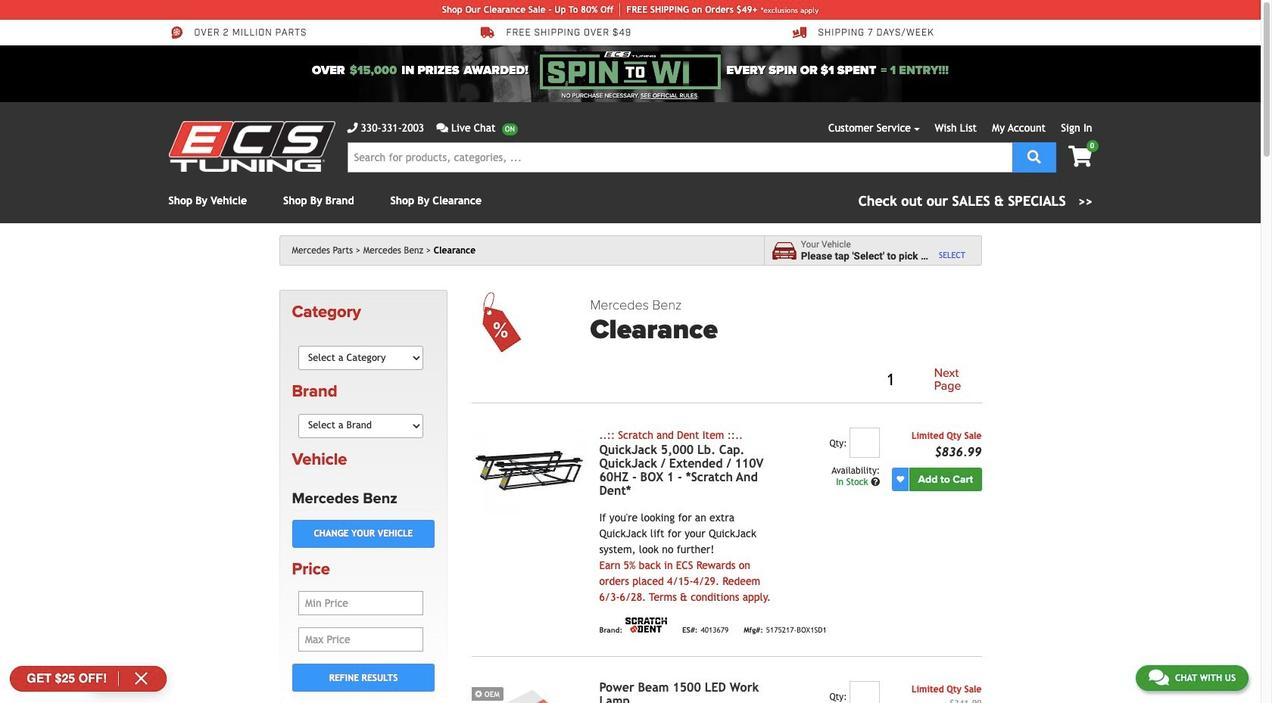 Task type: locate. For each thing, give the bounding box(es) containing it.
None number field
[[850, 428, 881, 458], [850, 682, 881, 704], [850, 428, 881, 458], [850, 682, 881, 704]]

shopping cart image
[[1069, 146, 1093, 167]]

es#4013679 - 5175217-box1sd1 - quickjack 5,000 lb. cap. quickjack / extended / 110v 60hz - box 1 - *scratch and dent* - if you're looking for an extra quickjack lift for your quickjack system, look no further! - scratch & dent - audi bmw volkswagen mercedes benz mini porsche image
[[472, 428, 588, 514]]

add to wish list image
[[897, 476, 905, 484]]

paginated product list navigation navigation
[[591, 364, 982, 397]]

scratch & dent - corporate logo image
[[626, 618, 668, 633]]

Max Price number field
[[299, 628, 424, 653]]

thumbnail image image
[[472, 682, 588, 704]]

phone image
[[347, 123, 358, 133]]

question circle image
[[872, 478, 881, 487]]



Task type: vqa. For each thing, say whether or not it's contained in the screenshot.
paginated product list navigation navigation
yes



Task type: describe. For each thing, give the bounding box(es) containing it.
ecs tuning image
[[169, 121, 335, 172]]

Min Price number field
[[299, 592, 424, 616]]

search image
[[1028, 150, 1042, 163]]

comments image
[[437, 123, 449, 133]]

Search text field
[[347, 142, 1013, 173]]

ecs tuning 'spin to win' contest logo image
[[541, 52, 721, 89]]



